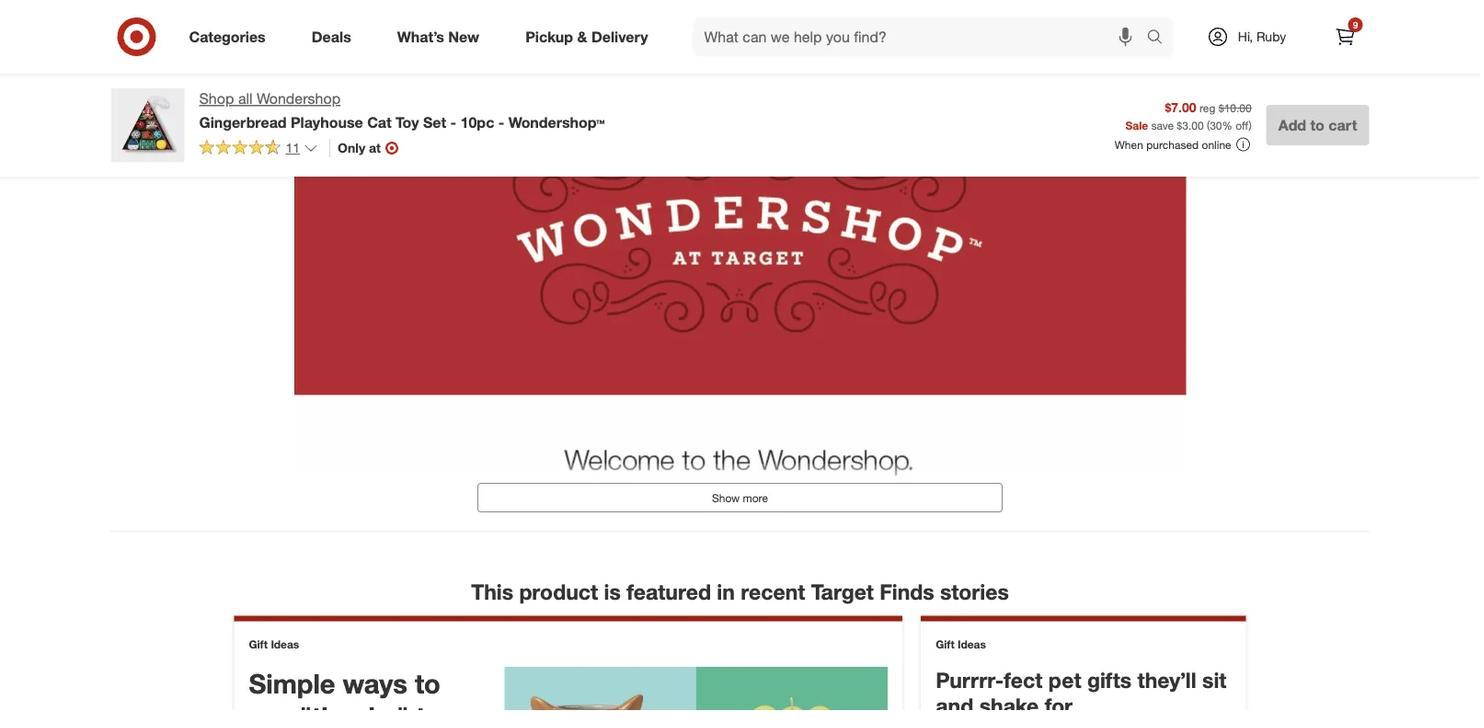 Task type: describe. For each thing, give the bounding box(es) containing it.
purrrr-
[[936, 667, 1004, 693]]

search button
[[1139, 17, 1183, 61]]

what's new
[[397, 28, 479, 46]]

1 ideas from the left
[[271, 637, 299, 651]]

stories
[[940, 579, 1009, 604]]

2 - from the left
[[498, 113, 504, 131]]

wondershop
[[257, 90, 341, 108]]

they'll
[[1138, 667, 1197, 693]]

playhouse
[[291, 113, 363, 131]]

$7.00 reg $10.00 sale save $ 3.00 ( 30 % off )
[[1126, 99, 1252, 132]]

2 gift ideas from the left
[[936, 637, 986, 651]]

add to cart
[[1279, 116, 1358, 134]]

reg
[[1200, 101, 1216, 115]]

shop all wondershop gingerbread playhouse cat toy set - 10pc - wondershop™
[[199, 90, 605, 131]]

9
[[1353, 19, 1358, 30]]

this product is featured in recent target finds stories
[[471, 579, 1009, 604]]

recent
[[741, 579, 805, 604]]

1 - from the left
[[450, 113, 456, 131]]

sit
[[1203, 667, 1227, 693]]

to inside button
[[1311, 116, 1325, 134]]

target
[[811, 579, 874, 604]]

image of gingerbread playhouse cat toy set - 10pc - wondershop™ image
[[111, 88, 184, 162]]

categories
[[189, 28, 266, 46]]

show more button
[[478, 483, 1003, 512]]

10pc
[[461, 113, 494, 131]]

What can we help you find? suggestions appear below search field
[[693, 17, 1151, 57]]

when
[[1115, 138, 1143, 151]]

$7.00
[[1165, 99, 1197, 115]]

hi, ruby
[[1238, 29, 1286, 45]]

$
[[1177, 118, 1182, 132]]

3.00
[[1182, 118, 1204, 132]]

only
[[338, 140, 365, 156]]

is
[[604, 579, 621, 604]]

add
[[1279, 116, 1306, 134]]

hi,
[[1238, 29, 1253, 45]]

for.
[[1045, 693, 1076, 711]]

cart
[[1329, 116, 1358, 134]]

ruby
[[1257, 29, 1286, 45]]

only at
[[338, 140, 381, 156]]

set
[[423, 113, 446, 131]]

wondershop™
[[509, 113, 605, 131]]

cat
[[367, 113, 392, 131]]

sale
[[1126, 118, 1148, 132]]

)
[[1249, 118, 1252, 132]]

2 gift from the left
[[936, 637, 955, 651]]

gingerbread
[[199, 113, 287, 131]]

11
[[286, 140, 300, 156]]

pickup
[[525, 28, 573, 46]]

off
[[1236, 118, 1249, 132]]

pet
[[1049, 667, 1082, 693]]

toy
[[396, 113, 419, 131]]



Task type: vqa. For each thing, say whether or not it's contained in the screenshot.
the SNAP EBT eligible
no



Task type: locate. For each thing, give the bounding box(es) containing it.
- right set
[[450, 113, 456, 131]]

&
[[577, 28, 587, 46]]

0 horizontal spatial gift ideas
[[249, 637, 299, 651]]

1 horizontal spatial gift
[[936, 637, 955, 651]]

0 vertical spatial to
[[1311, 116, 1325, 134]]

1 horizontal spatial -
[[498, 113, 504, 131]]

ideas up purrrr-
[[958, 637, 986, 651]]

gift up 'simple'
[[249, 637, 268, 651]]

pickup & delivery link
[[510, 17, 671, 57]]

ideas
[[271, 637, 299, 651], [958, 637, 986, 651]]

pickup & delivery
[[525, 28, 648, 46]]

show
[[712, 491, 740, 505]]

gifts
[[1087, 667, 1132, 693]]

featured
[[627, 579, 711, 604]]

to
[[1311, 116, 1325, 134], [415, 667, 441, 700]]

simple ways to say "thanks" t
[[249, 667, 456, 711]]

product
[[519, 579, 598, 604]]

purrrr-fect pet gifts they'll sit and shake for.
[[936, 667, 1227, 711]]

%
[[1222, 118, 1233, 132]]

ways
[[343, 667, 408, 700]]

finds
[[880, 579, 935, 604]]

what's
[[397, 28, 444, 46]]

to right add
[[1311, 116, 1325, 134]]

1 horizontal spatial to
[[1311, 116, 1325, 134]]

save
[[1151, 118, 1174, 132]]

all
[[238, 90, 253, 108]]

1 vertical spatial to
[[415, 667, 441, 700]]

1 horizontal spatial ideas
[[958, 637, 986, 651]]

new
[[448, 28, 479, 46]]

add to cart button
[[1267, 105, 1369, 145]]

simple
[[249, 667, 335, 700]]

gift ideas up purrrr-
[[936, 637, 986, 651]]

- right 10pc
[[498, 113, 504, 131]]

categories link
[[173, 17, 289, 57]]

this
[[471, 579, 513, 604]]

0 horizontal spatial -
[[450, 113, 456, 131]]

at
[[369, 140, 381, 156]]

delivery
[[591, 28, 648, 46]]

9 link
[[1325, 17, 1366, 57]]

deals
[[312, 28, 351, 46]]

1 gift ideas from the left
[[249, 637, 299, 651]]

gift up purrrr-
[[936, 637, 955, 651]]

more
[[743, 491, 768, 505]]

to inside simple ways to say "thanks" t
[[415, 667, 441, 700]]

-
[[450, 113, 456, 131], [498, 113, 504, 131]]

shake
[[979, 693, 1039, 711]]

gift
[[249, 637, 268, 651], [936, 637, 955, 651]]

30
[[1210, 118, 1222, 132]]

1 gift from the left
[[249, 637, 268, 651]]

what's new link
[[382, 17, 502, 57]]

gift ideas
[[249, 637, 299, 651], [936, 637, 986, 651]]

$10.00
[[1219, 101, 1252, 115]]

gift ideas up 'simple'
[[249, 637, 299, 651]]

0 horizontal spatial to
[[415, 667, 441, 700]]

1 horizontal spatial gift ideas
[[936, 637, 986, 651]]

say
[[249, 700, 292, 711]]

purchased
[[1146, 138, 1199, 151]]

2 ideas from the left
[[958, 637, 986, 651]]

in
[[717, 579, 735, 604]]

deals link
[[296, 17, 374, 57]]

11 link
[[199, 139, 318, 160]]

to right ways
[[415, 667, 441, 700]]

0 horizontal spatial ideas
[[271, 637, 299, 651]]

0 horizontal spatial gift
[[249, 637, 268, 651]]

and
[[936, 693, 974, 711]]

when purchased online
[[1115, 138, 1232, 151]]

shop
[[199, 90, 234, 108]]

ideas up 'simple'
[[271, 637, 299, 651]]

fect
[[1004, 667, 1043, 693]]

online
[[1202, 138, 1232, 151]]

(
[[1207, 118, 1210, 132]]

search
[[1139, 30, 1183, 47]]

simple ways to say "thanks" to the people you depend on year-round. image
[[505, 667, 888, 711]]

"thanks"
[[300, 700, 409, 711]]

show more
[[712, 491, 768, 505]]



